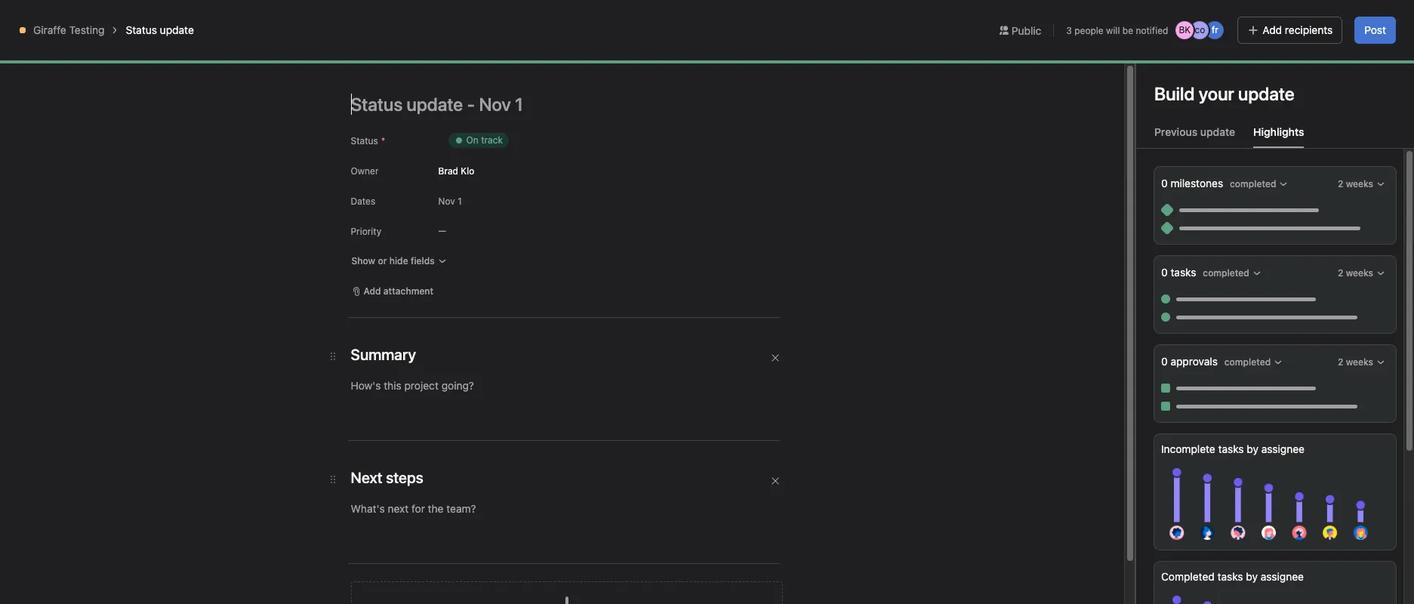Task type: describe. For each thing, give the bounding box(es) containing it.
show or hide fields
[[352, 255, 435, 267]]

add attachment button
[[345, 281, 440, 302]]

notified
[[1136, 25, 1169, 36]]

— button
[[438, 224, 461, 239]]

0 tasks
[[1161, 266, 1199, 279]]

previous update
[[1155, 125, 1236, 138]]

owner
[[351, 165, 379, 177]]

2 weeks button for milestones
[[1334, 174, 1390, 195]]

2 weeks for milestones
[[1338, 178, 1374, 190]]

testing
[[69, 23, 105, 36]]

Section title text field
[[351, 467, 423, 489]]

days
[[1141, 17, 1161, 29]]

what's
[[1193, 12, 1223, 23]]

attachment
[[384, 285, 434, 297]]

build your update
[[1155, 83, 1295, 104]]

approvals
[[1171, 355, 1218, 368]]

giraffe testing link
[[33, 23, 105, 36]]

add for add attachment
[[364, 285, 381, 297]]

your update
[[1199, 83, 1295, 104]]

brad
[[438, 165, 458, 176]]

2 weeks for approvals
[[1338, 356, 1374, 368]]

ribbon image
[[27, 55, 45, 73]]

add billing info
[[1294, 12, 1358, 23]]

be
[[1123, 25, 1134, 36]]

add for add recipients
[[1263, 23, 1282, 36]]

nov
[[438, 195, 455, 207]]

workflow
[[366, 94, 413, 107]]

my
[[1236, 12, 1248, 23]]

add recipients button
[[1238, 17, 1343, 44]]

billing
[[1314, 12, 1339, 23]]

assignee for completed tasks by assignee
[[1261, 570, 1304, 583]]

remove section image for next steps text box
[[771, 477, 780, 486]]

2 weeks for tasks
[[1338, 267, 1374, 279]]

on track button
[[438, 127, 519, 154]]

2 weeks button for approvals
[[1334, 352, 1390, 373]]

highlights
[[1254, 125, 1305, 138]]

build
[[1155, 83, 1195, 104]]

co
[[1195, 24, 1205, 35]]

fields
[[411, 255, 435, 267]]

what's in my trial? button
[[1186, 8, 1278, 29]]

tab list containing previous update
[[1137, 124, 1414, 149]]

status update
[[126, 23, 194, 36]]

brad klo
[[438, 165, 475, 176]]

bk
[[1179, 24, 1191, 35]]

fr
[[1212, 24, 1219, 35]]

info
[[1342, 12, 1358, 23]]

—
[[438, 225, 446, 236]]

add attachment
[[364, 285, 434, 297]]

what's in my trial?
[[1193, 12, 1272, 23]]

completed
[[1161, 570, 1215, 583]]

workflow link
[[354, 93, 413, 110]]

weeks for approvals
[[1346, 356, 1374, 368]]

recipients
[[1285, 23, 1333, 36]]

dashboard link
[[431, 93, 497, 110]]

0 milestones
[[1161, 177, 1226, 190]]

on track
[[466, 134, 503, 146]]

remove section image for section title text box
[[771, 353, 780, 362]]

messages link
[[516, 93, 578, 110]]

people
[[1075, 25, 1104, 36]]

dashboard
[[443, 94, 497, 107]]

status *
[[351, 135, 385, 147]]

add for add billing info
[[1294, 12, 1311, 23]]



Task type: locate. For each thing, give the bounding box(es) containing it.
1 vertical spatial update
[[1201, 125, 1236, 138]]

previous
[[1155, 125, 1198, 138]]

completed for 0 approvals
[[1225, 356, 1271, 368]]

incomplete
[[1161, 443, 1216, 455]]

completed button for 0 approvals
[[1221, 352, 1287, 373]]

on
[[466, 134, 479, 146]]

17
[[1129, 17, 1138, 29]]

0 vertical spatial 2 weeks button
[[1334, 174, 1390, 195]]

show
[[352, 255, 375, 267]]

1 vertical spatial remove section image
[[771, 477, 780, 486]]

2 weeks button
[[1334, 174, 1390, 195], [1334, 263, 1390, 284], [1334, 352, 1390, 373]]

tasks for incomplete
[[1219, 443, 1244, 455]]

will
[[1106, 25, 1120, 36]]

completed button for 0 tasks
[[1199, 263, 1266, 284]]

in
[[1225, 12, 1233, 23]]

3
[[1067, 25, 1072, 36]]

1 vertical spatial 2 weeks
[[1338, 267, 1374, 279]]

0 vertical spatial by
[[1247, 443, 1259, 455]]

1 2 weeks button from the top
[[1334, 174, 1390, 195]]

add billing info button
[[1288, 8, 1365, 29]]

0 vertical spatial 2 weeks
[[1338, 178, 1374, 190]]

hide
[[389, 255, 408, 267]]

3 0 from the top
[[1161, 355, 1168, 368]]

1 vertical spatial weeks
[[1346, 267, 1374, 279]]

2 vertical spatial completed button
[[1221, 352, 1287, 373]]

0
[[1161, 177, 1168, 190], [1161, 266, 1168, 279], [1161, 355, 1168, 368]]

left
[[1163, 17, 1177, 29]]

completed right approvals on the right bottom
[[1225, 356, 1271, 368]]

0 for tasks
[[1161, 266, 1168, 279]]

post
[[1365, 23, 1387, 36]]

1 vertical spatial completed button
[[1199, 263, 1266, 284]]

priority
[[351, 226, 381, 237]]

2 vertical spatial 0
[[1161, 355, 1168, 368]]

2 for 0 approvals
[[1338, 356, 1344, 368]]

0 vertical spatial tasks
[[1171, 266, 1197, 279]]

completed tasks by assignee
[[1161, 570, 1304, 583]]

0 vertical spatial assignee
[[1262, 443, 1305, 455]]

2 remove section image from the top
[[771, 477, 780, 486]]

1 vertical spatial 0
[[1161, 266, 1168, 279]]

1
[[458, 195, 462, 207]]

incomplete tasks by assignee
[[1161, 443, 1305, 455]]

completed button for 0 milestones
[[1226, 174, 1292, 195]]

free trial 17 days left
[[1129, 7, 1177, 29]]

0 vertical spatial completed button
[[1226, 174, 1292, 195]]

tasks for completed
[[1218, 570, 1243, 583]]

1 vertical spatial by
[[1246, 570, 1258, 583]]

tasks
[[1171, 266, 1197, 279], [1219, 443, 1244, 455], [1218, 570, 1243, 583]]

weeks for milestones
[[1346, 178, 1374, 190]]

0 horizontal spatial add
[[364, 285, 381, 297]]

1 vertical spatial 2 weeks button
[[1334, 263, 1390, 284]]

2
[[1338, 178, 1344, 190], [1338, 267, 1344, 279], [1338, 356, 1344, 368]]

status
[[126, 23, 157, 36], [351, 135, 378, 147]]

by right completed
[[1246, 570, 1258, 583]]

add inside popup button
[[364, 285, 381, 297]]

completed button
[[1226, 174, 1292, 195], [1199, 263, 1266, 284], [1221, 352, 1287, 373]]

2 2 from the top
[[1338, 267, 1344, 279]]

3 2 from the top
[[1338, 356, 1344, 368]]

status for status *
[[351, 135, 378, 147]]

1 vertical spatial tasks
[[1219, 443, 1244, 455]]

2 vertical spatial completed
[[1225, 356, 1271, 368]]

2 weeks
[[1338, 178, 1374, 190], [1338, 267, 1374, 279], [1338, 356, 1374, 368]]

1 remove section image from the top
[[771, 353, 780, 362]]

2 vertical spatial 2 weeks button
[[1334, 352, 1390, 373]]

tasks for 0
[[1171, 266, 1197, 279]]

1 vertical spatial completed
[[1203, 267, 1250, 279]]

3 2 weeks from the top
[[1338, 356, 1374, 368]]

trial
[[1161, 7, 1177, 18]]

free
[[1140, 7, 1158, 18]]

Section title text field
[[351, 344, 416, 366]]

by for incomplete
[[1247, 443, 1259, 455]]

giraffe
[[33, 23, 66, 36]]

0 vertical spatial update
[[160, 23, 194, 36]]

status for status update
[[126, 23, 157, 36]]

*
[[381, 135, 385, 147]]

0 vertical spatial 2
[[1338, 178, 1344, 190]]

2 0 from the top
[[1161, 266, 1168, 279]]

status left *
[[351, 135, 378, 147]]

2 horizontal spatial add
[[1294, 12, 1311, 23]]

0 horizontal spatial status
[[126, 23, 157, 36]]

1 vertical spatial 2
[[1338, 267, 1344, 279]]

by for completed
[[1246, 570, 1258, 583]]

public
[[1012, 24, 1042, 37]]

weeks
[[1346, 178, 1374, 190], [1346, 267, 1374, 279], [1346, 356, 1374, 368]]

2 vertical spatial 2 weeks
[[1338, 356, 1374, 368]]

0 approvals
[[1161, 355, 1221, 368]]

completed right milestones at right top
[[1230, 178, 1277, 190]]

1 vertical spatial status
[[351, 135, 378, 147]]

trial?
[[1251, 12, 1272, 23]]

3 weeks from the top
[[1346, 356, 1374, 368]]

nov 1
[[438, 195, 462, 207]]

dates
[[351, 196, 376, 207]]

0 vertical spatial completed
[[1230, 178, 1277, 190]]

2 weeks from the top
[[1346, 267, 1374, 279]]

0 vertical spatial 0
[[1161, 177, 1168, 190]]

0 for approvals
[[1161, 355, 1168, 368]]

tab list
[[1137, 124, 1414, 149]]

show or hide fields button
[[345, 251, 454, 272]]

2 vertical spatial 2
[[1338, 356, 1344, 368]]

None text field
[[63, 51, 170, 78]]

completed
[[1230, 178, 1277, 190], [1203, 267, 1250, 279], [1225, 356, 1271, 368]]

track
[[481, 134, 503, 146]]

weeks for tasks
[[1346, 267, 1374, 279]]

remove from starred image
[[199, 58, 211, 70]]

1 2 weeks from the top
[[1338, 178, 1374, 190]]

giraffe testing
[[33, 23, 105, 36]]

1 weeks from the top
[[1346, 178, 1374, 190]]

list box
[[529, 6, 891, 30]]

1 horizontal spatial update
[[1201, 125, 1236, 138]]

status right the testing
[[126, 23, 157, 36]]

0 for milestones
[[1161, 177, 1168, 190]]

assignee
[[1262, 443, 1305, 455], [1261, 570, 1304, 583]]

1 vertical spatial assignee
[[1261, 570, 1304, 583]]

completed for 0 tasks
[[1203, 267, 1250, 279]]

klo
[[461, 165, 475, 176]]

add recipients
[[1263, 23, 1333, 36]]

0 vertical spatial weeks
[[1346, 178, 1374, 190]]

update for status update
[[160, 23, 194, 36]]

2 vertical spatial tasks
[[1218, 570, 1243, 583]]

by right incomplete
[[1247, 443, 1259, 455]]

add report section image
[[555, 594, 579, 604]]

0 horizontal spatial update
[[160, 23, 194, 36]]

milestones
[[1171, 177, 1224, 190]]

assignee for incomplete tasks by assignee
[[1262, 443, 1305, 455]]

2 2 weeks button from the top
[[1334, 263, 1390, 284]]

Title of update text field
[[351, 88, 804, 121]]

2 weeks button for tasks
[[1334, 263, 1390, 284]]

1 0 from the top
[[1161, 177, 1168, 190]]

2 vertical spatial weeks
[[1346, 356, 1374, 368]]

1 horizontal spatial add
[[1263, 23, 1282, 36]]

2 2 weeks from the top
[[1338, 267, 1374, 279]]

update for previous update
[[1201, 125, 1236, 138]]

post button
[[1355, 17, 1396, 44]]

completed right 0 tasks
[[1203, 267, 1250, 279]]

messages
[[528, 94, 578, 107]]

1 2 from the top
[[1338, 178, 1344, 190]]

1 horizontal spatial status
[[351, 135, 378, 147]]

3 2 weeks button from the top
[[1334, 352, 1390, 373]]

or
[[378, 255, 387, 267]]

completed for 0 milestones
[[1230, 178, 1277, 190]]

2 for 0 tasks
[[1338, 267, 1344, 279]]

2 for 0 milestones
[[1338, 178, 1344, 190]]

by
[[1247, 443, 1259, 455], [1246, 570, 1258, 583]]

update
[[160, 23, 194, 36], [1201, 125, 1236, 138]]

0 vertical spatial status
[[126, 23, 157, 36]]

remove section image
[[771, 353, 780, 362], [771, 477, 780, 486]]

0 vertical spatial remove section image
[[771, 353, 780, 362]]

add
[[1294, 12, 1311, 23], [1263, 23, 1282, 36], [364, 285, 381, 297]]

3 people will be notified
[[1067, 25, 1169, 36]]



Task type: vqa. For each thing, say whether or not it's contained in the screenshot.
topmost by
yes



